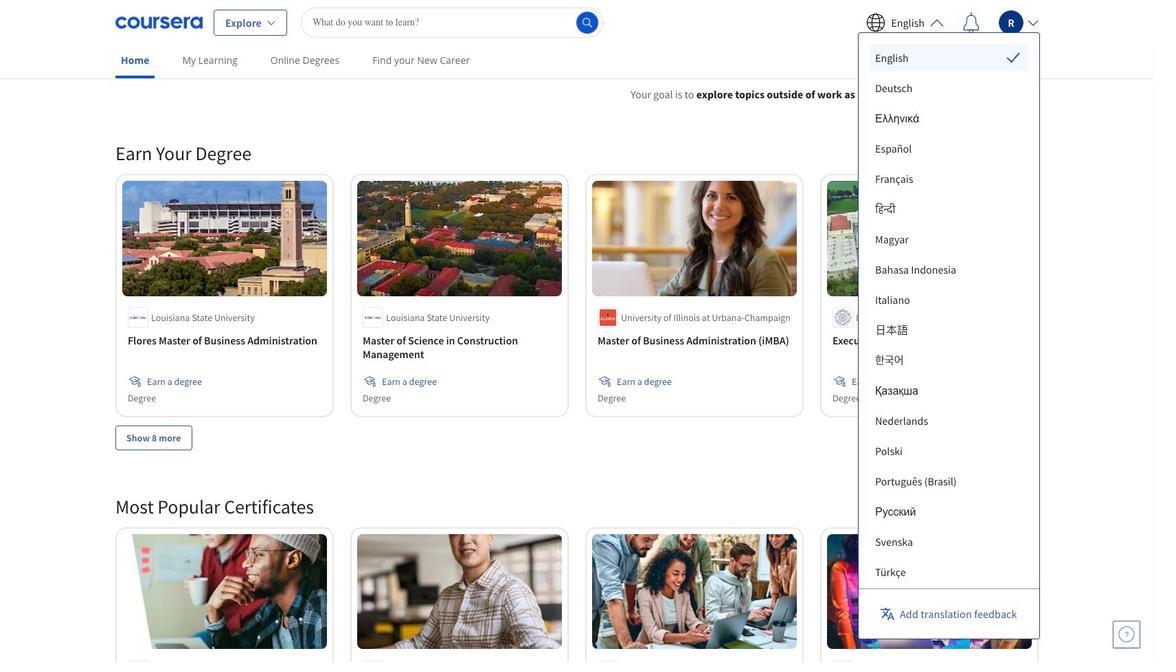 Task type: describe. For each thing, give the bounding box(es) containing it.
earn your degree collection element
[[107, 119, 1048, 472]]



Task type: vqa. For each thing, say whether or not it's contained in the screenshot.
menu
yes



Task type: locate. For each thing, give the bounding box(es) containing it.
None search field
[[301, 7, 604, 37]]

most popular certificates collection element
[[107, 472, 1048, 662]]

radio item
[[870, 44, 1029, 71]]

help center image
[[1119, 626, 1136, 643]]

menu
[[870, 44, 1029, 662]]

coursera image
[[115, 11, 203, 33]]

main content
[[0, 69, 1155, 662]]



